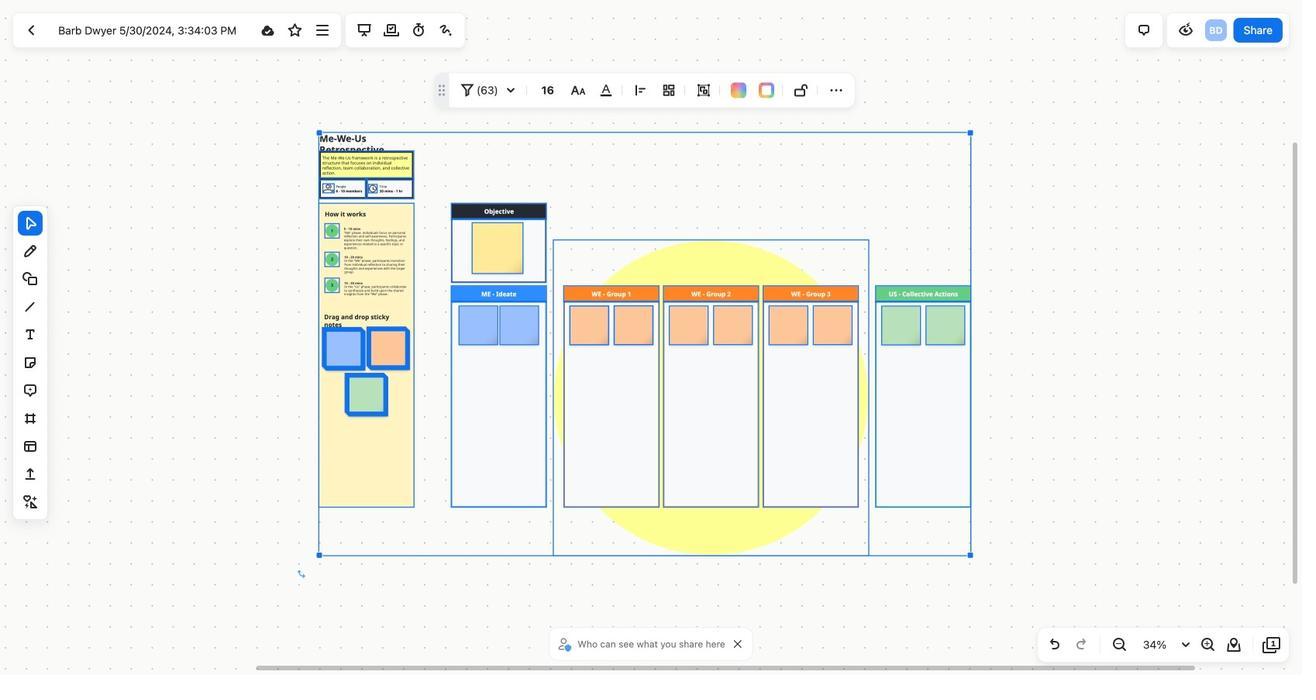 Task type: locate. For each thing, give the bounding box(es) containing it.
close image
[[734, 640, 742, 648]]

list
[[1204, 18, 1229, 43]]

laser image
[[437, 21, 455, 40]]

mini map image
[[1225, 636, 1243, 654]]

undo image
[[1046, 636, 1064, 654]]

barb dwyer list item
[[1204, 18, 1229, 43]]

zoom out image
[[1110, 636, 1129, 654]]

menu item
[[789, 78, 814, 103]]

timer image
[[409, 21, 428, 40]]

format styles image
[[569, 81, 587, 100]]

presentation image
[[355, 21, 373, 40]]



Task type: vqa. For each thing, say whether or not it's contained in the screenshot.
undo 'image'
yes



Task type: describe. For each thing, give the bounding box(es) containing it.
dashboard image
[[22, 21, 41, 40]]

zoom in image
[[1198, 636, 1217, 654]]

vote image
[[382, 21, 401, 40]]

pages image
[[1263, 636, 1281, 654]]

fill menu item
[[731, 83, 746, 98]]

comment panel image
[[1135, 21, 1153, 40]]

more options image
[[313, 21, 332, 40]]

Document name text field
[[47, 18, 253, 43]]



